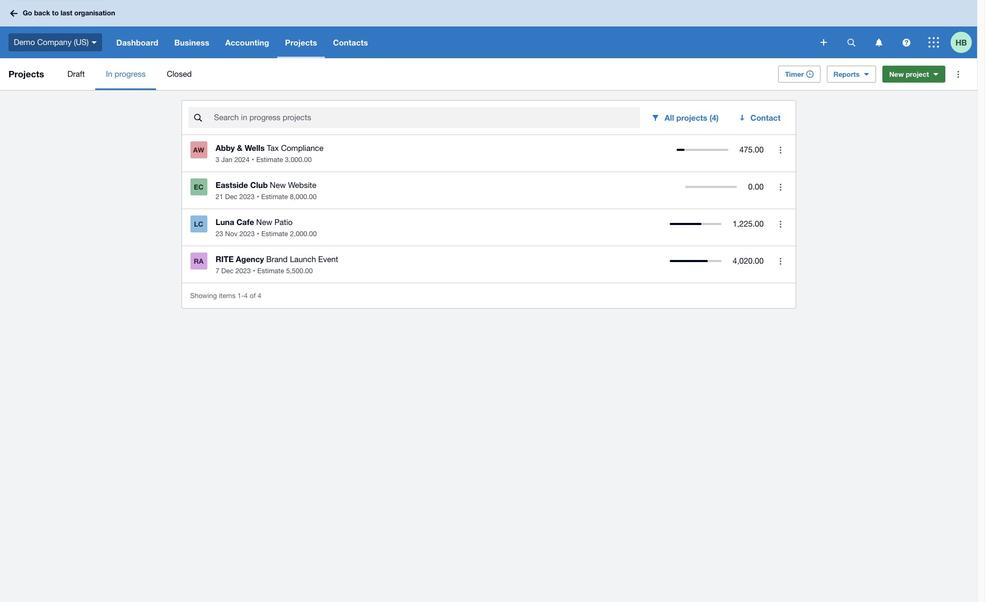 Task type: describe. For each thing, give the bounding box(es) containing it.
contacts
[[333, 38, 368, 47]]

new for luna cafe
[[256, 218, 272, 227]]

all projects (4) button
[[645, 107, 728, 128]]

new inside 'popup button'
[[890, 70, 905, 78]]

3
[[216, 156, 220, 164]]

estimate inside rite agency brand launch event 7 dec 2023 • estimate 5,500.00
[[258, 267, 284, 275]]

7
[[216, 267, 220, 275]]

0.00
[[749, 182, 764, 191]]

last
[[61, 9, 72, 17]]

new for eastside club
[[270, 181, 286, 190]]

&
[[237, 143, 243, 152]]

timer
[[786, 70, 805, 78]]

• inside rite agency brand launch event 7 dec 2023 • estimate 5,500.00
[[253, 267, 255, 275]]

website
[[288, 181, 317, 190]]

Search in progress projects search field
[[213, 107, 641, 128]]

in progress link
[[95, 58, 156, 90]]

more options image
[[771, 139, 792, 160]]

event
[[318, 255, 338, 264]]

dec inside rite agency brand launch event 7 dec 2023 • estimate 5,500.00
[[221, 267, 234, 275]]

2023 for club
[[239, 193, 255, 201]]

21
[[216, 193, 223, 201]]

back
[[34, 9, 50, 17]]

project
[[907, 70, 930, 78]]

closed
[[167, 69, 192, 78]]

aw
[[193, 146, 204, 154]]

svg image up reports popup button
[[876, 38, 883, 46]]

23
[[216, 230, 223, 238]]

hb button
[[951, 26, 978, 58]]

svg image up "new project"
[[903, 38, 911, 46]]

agency
[[236, 254, 264, 264]]

svg image inside demo company (us) popup button
[[91, 41, 97, 44]]

new project button
[[883, 66, 946, 83]]

contact button
[[732, 107, 790, 128]]

showing
[[190, 291, 217, 299]]

draft link
[[57, 58, 95, 90]]

patio
[[275, 218, 293, 227]]

showing items 1-4 of 4
[[190, 291, 262, 299]]

luna cafe new patio 23 nov 2023 • estimate 2,000.00
[[216, 217, 317, 238]]

jan
[[221, 156, 233, 164]]

all projects (4)
[[665, 113, 719, 122]]

4,020.00
[[733, 256, 764, 265]]

in progress
[[106, 69, 146, 78]]

go back to last organisation
[[23, 9, 115, 17]]

hb
[[956, 37, 968, 47]]

demo company (us)
[[14, 37, 89, 46]]

2023 inside rite agency brand launch event 7 dec 2023 • estimate 5,500.00
[[236, 267, 251, 275]]

launch
[[290, 255, 316, 264]]

demo company (us) button
[[0, 26, 108, 58]]

go back to last organisation link
[[6, 4, 122, 23]]

5,500.00
[[286, 267, 313, 275]]

contact
[[751, 113, 781, 122]]

cafe
[[237, 217, 254, 227]]

timer button
[[779, 66, 821, 83]]

1 vertical spatial projects
[[8, 68, 44, 79]]



Task type: vqa. For each thing, say whether or not it's contained in the screenshot.


Task type: locate. For each thing, give the bounding box(es) containing it.
2 4 from the left
[[258, 291, 262, 299]]

more options image
[[948, 64, 969, 85], [771, 176, 792, 197], [771, 213, 792, 235], [771, 250, 792, 272]]

1 horizontal spatial 4
[[258, 291, 262, 299]]

2,000.00
[[290, 230, 317, 238]]

1 horizontal spatial projects
[[285, 38, 317, 47]]

0 vertical spatial dec
[[225, 193, 238, 201]]

new left project on the right top of the page
[[890, 70, 905, 78]]

dec
[[225, 193, 238, 201], [221, 267, 234, 275]]

more options image right 1,225.00
[[771, 213, 792, 235]]

nov
[[225, 230, 238, 238]]

estimate down patio
[[262, 230, 288, 238]]

dec right 21
[[225, 193, 238, 201]]

8,000.00
[[290, 193, 317, 201]]

svg image
[[10, 10, 17, 17], [929, 37, 940, 48], [848, 38, 856, 46], [876, 38, 883, 46], [903, 38, 911, 46], [91, 41, 97, 44]]

draft
[[67, 69, 85, 78]]

dashboard link
[[108, 26, 166, 58]]

items
[[219, 291, 236, 299]]

abby & wells tax compliance 3 jan 2024 • estimate 3,000.00
[[216, 143, 324, 164]]

rite
[[216, 254, 234, 264]]

wells
[[245, 143, 265, 152]]

1,225.00
[[733, 219, 764, 228]]

banner
[[0, 0, 978, 58]]

to
[[52, 9, 59, 17]]

all
[[665, 113, 675, 122]]

1 vertical spatial dec
[[221, 267, 234, 275]]

navigation containing dashboard
[[108, 26, 814, 58]]

4
[[244, 291, 248, 299], [258, 291, 262, 299]]

2 vertical spatial 2023
[[236, 267, 251, 275]]

475.00
[[740, 145, 764, 154]]

more options image down hb
[[948, 64, 969, 85]]

svg image inside go back to last organisation 'link'
[[10, 10, 17, 17]]

1 vertical spatial 2023
[[240, 230, 255, 238]]

new
[[890, 70, 905, 78], [270, 181, 286, 190], [256, 218, 272, 227]]

• inside "luna cafe new patio 23 nov 2023 • estimate 2,000.00"
[[257, 230, 259, 238]]

•
[[252, 156, 254, 164], [257, 193, 259, 201], [257, 230, 259, 238], [253, 267, 255, 275]]

demo
[[14, 37, 35, 46]]

luna
[[216, 217, 234, 227]]

0 horizontal spatial 4
[[244, 291, 248, 299]]

estimate inside "luna cafe new patio 23 nov 2023 • estimate 2,000.00"
[[262, 230, 288, 238]]

eastside
[[216, 180, 248, 190]]

estimate inside eastside club new website 21 dec 2023 • estimate 8,000.00
[[261, 193, 288, 201]]

of
[[250, 291, 256, 299]]

dec right the 7
[[221, 267, 234, 275]]

svg image left hb
[[929, 37, 940, 48]]

more options image right 4,020.00
[[771, 250, 792, 272]]

2023 for cafe
[[240, 230, 255, 238]]

svg image
[[821, 39, 828, 46]]

go
[[23, 9, 32, 17]]

projects inside popup button
[[285, 38, 317, 47]]

2023 inside eastside club new website 21 dec 2023 • estimate 8,000.00
[[239, 193, 255, 201]]

4 left of on the left top of page
[[244, 291, 248, 299]]

• inside abby & wells tax compliance 3 jan 2024 • estimate 3,000.00
[[252, 156, 254, 164]]

organisation
[[74, 9, 115, 17]]

2023 down club at the top left
[[239, 193, 255, 201]]

company
[[37, 37, 72, 46]]

reports
[[834, 70, 860, 78]]

projects left contacts dropdown button
[[285, 38, 317, 47]]

2023 down agency
[[236, 267, 251, 275]]

more options image for cafe
[[771, 213, 792, 235]]

2 vertical spatial new
[[256, 218, 272, 227]]

svg image left the go
[[10, 10, 17, 17]]

more options image for agency
[[771, 250, 792, 272]]

new right cafe
[[256, 218, 272, 227]]

business button
[[166, 26, 217, 58]]

• right 2024
[[252, 156, 254, 164]]

ra
[[194, 257, 204, 265]]

compliance
[[281, 143, 324, 152]]

1 4 from the left
[[244, 291, 248, 299]]

eastside club new website 21 dec 2023 • estimate 8,000.00
[[216, 180, 317, 201]]

accounting
[[225, 38, 269, 47]]

new inside "luna cafe new patio 23 nov 2023 • estimate 2,000.00"
[[256, 218, 272, 227]]

estimate down brand
[[258, 267, 284, 275]]

in
[[106, 69, 112, 78]]

progress
[[115, 69, 146, 78]]

0 horizontal spatial projects
[[8, 68, 44, 79]]

more options image right the 0.00
[[771, 176, 792, 197]]

0 vertical spatial new
[[890, 70, 905, 78]]

accounting button
[[217, 26, 277, 58]]

contacts button
[[325, 26, 376, 58]]

(us)
[[74, 37, 89, 46]]

1-
[[238, 291, 244, 299]]

club
[[250, 180, 268, 190]]

more options image for club
[[771, 176, 792, 197]]

0 vertical spatial 2023
[[239, 193, 255, 201]]

abby
[[216, 143, 235, 152]]

ec
[[194, 183, 204, 191]]

svg image right '(us)'
[[91, 41, 97, 44]]

0 vertical spatial projects
[[285, 38, 317, 47]]

reports button
[[827, 66, 877, 83]]

projects down "demo"
[[8, 68, 44, 79]]

closed link
[[156, 58, 202, 90]]

2024
[[235, 156, 250, 164]]

(4)
[[710, 113, 719, 122]]

estimate
[[256, 156, 283, 164], [261, 193, 288, 201], [262, 230, 288, 238], [258, 267, 284, 275]]

banner containing hb
[[0, 0, 978, 58]]

lc
[[194, 220, 203, 228]]

dec inside eastside club new website 21 dec 2023 • estimate 8,000.00
[[225, 193, 238, 201]]

• inside eastside club new website 21 dec 2023 • estimate 8,000.00
[[257, 193, 259, 201]]

projects
[[285, 38, 317, 47], [8, 68, 44, 79]]

new right club at the top left
[[270, 181, 286, 190]]

1 vertical spatial new
[[270, 181, 286, 190]]

svg image right svg image on the top
[[848, 38, 856, 46]]

dashboard
[[116, 38, 159, 47]]

projects button
[[277, 26, 325, 58]]

2023 down cafe
[[240, 230, 255, 238]]

• down agency
[[253, 267, 255, 275]]

• up agency
[[257, 230, 259, 238]]

2023 inside "luna cafe new patio 23 nov 2023 • estimate 2,000.00"
[[240, 230, 255, 238]]

2023
[[239, 193, 255, 201], [240, 230, 255, 238], [236, 267, 251, 275]]

• down club at the top left
[[257, 193, 259, 201]]

tax
[[267, 143, 279, 152]]

estimate inside abby & wells tax compliance 3 jan 2024 • estimate 3,000.00
[[256, 156, 283, 164]]

navigation
[[108, 26, 814, 58]]

estimate down tax in the top of the page
[[256, 156, 283, 164]]

brand
[[266, 255, 288, 264]]

projects
[[677, 113, 708, 122]]

4 right of on the left top of page
[[258, 291, 262, 299]]

3,000.00
[[285, 156, 312, 164]]

estimate down club at the top left
[[261, 193, 288, 201]]

business
[[174, 38, 209, 47]]

new project
[[890, 70, 930, 78]]

rite agency brand launch event 7 dec 2023 • estimate 5,500.00
[[216, 254, 338, 275]]

new inside eastside club new website 21 dec 2023 • estimate 8,000.00
[[270, 181, 286, 190]]



